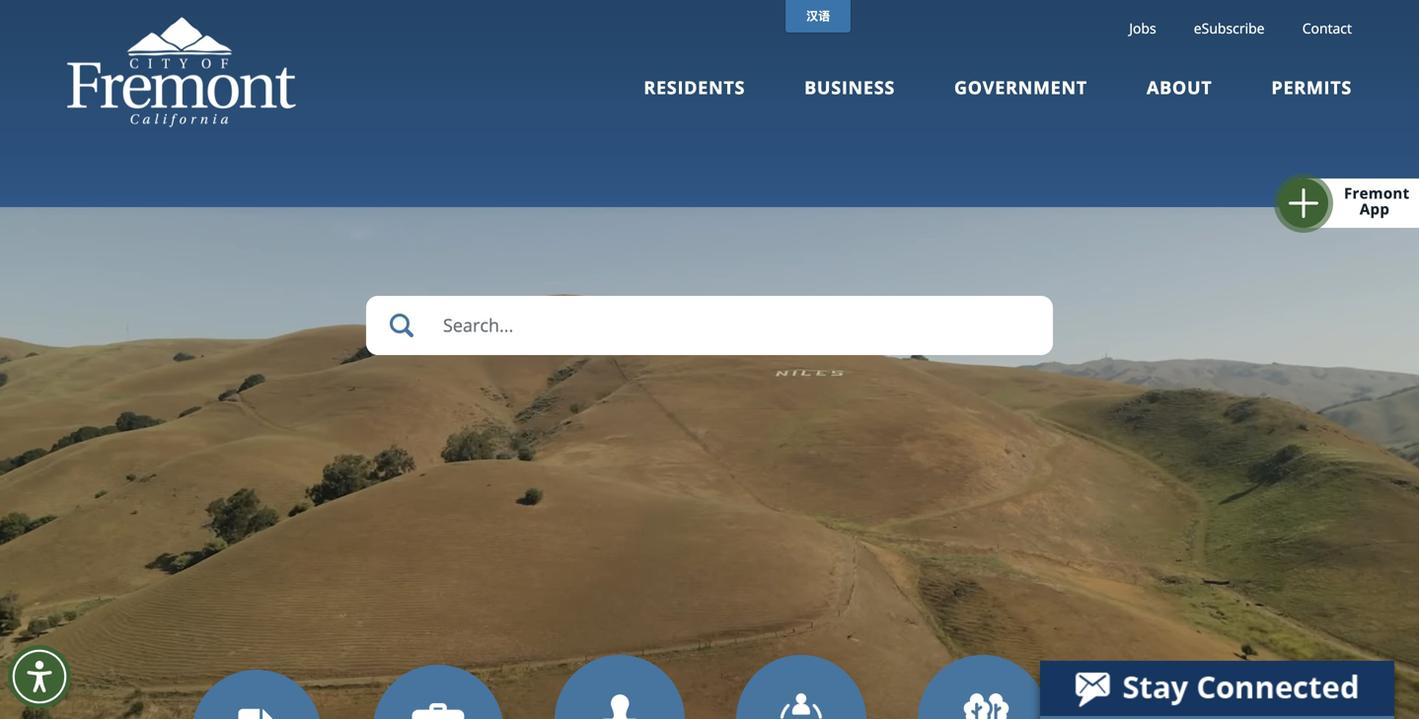 Task type: locate. For each thing, give the bounding box(es) containing it.
jobs
[[1130, 19, 1157, 38]]

contact link
[[1303, 19, 1352, 38]]

jobs link
[[1130, 19, 1157, 38]]

about
[[1147, 76, 1213, 100]]

cta 5 departments image
[[775, 694, 828, 720]]

cta 2 employmentcenter image
[[412, 704, 464, 720]]

permits
[[1272, 76, 1352, 100]]

Search text field
[[366, 296, 1053, 355]]

file lines image
[[231, 709, 283, 720]]

business link
[[805, 76, 895, 126]]

house image
[[1140, 704, 1190, 720]]

stay connected image
[[1041, 661, 1393, 717]]

contact
[[1303, 19, 1352, 38]]

fremont app
[[1345, 183, 1410, 219]]

esubscribe
[[1194, 19, 1265, 38]]



Task type: describe. For each thing, give the bounding box(es) containing it.
fremont app link
[[1300, 179, 1420, 228]]

cta 6 departments image
[[957, 694, 1009, 720]]

esubscribe link
[[1194, 19, 1265, 38]]

government link
[[955, 76, 1088, 126]]

permits link
[[1272, 76, 1352, 126]]

business
[[805, 76, 895, 100]]

app
[[1360, 199, 1390, 219]]

residents
[[644, 76, 745, 100]]

residents link
[[644, 76, 745, 126]]

about link
[[1147, 76, 1213, 126]]

government
[[955, 76, 1088, 100]]

fremont
[[1345, 183, 1410, 203]]

stamp approval image
[[594, 694, 646, 720]]



Task type: vqa. For each thing, say whether or not it's contained in the screenshot.
Government link
yes



